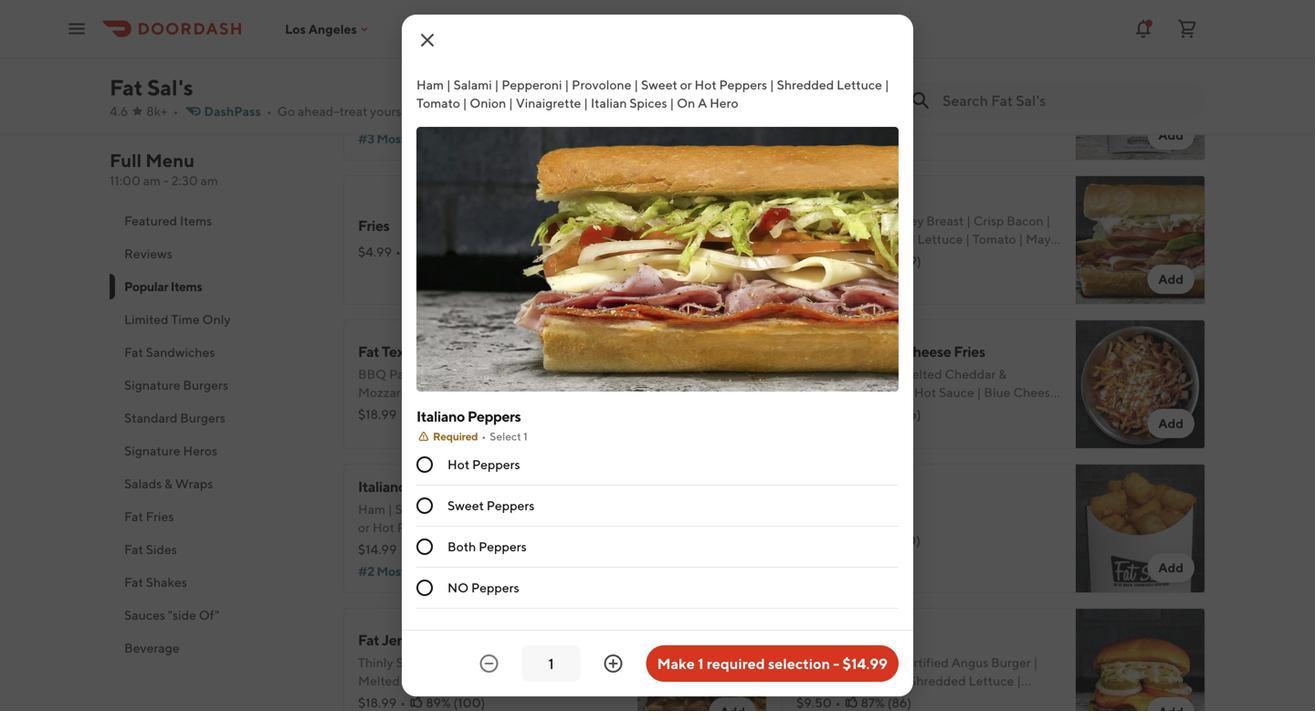 Task type: vqa. For each thing, say whether or not it's contained in the screenshot.


Task type: locate. For each thing, give the bounding box(es) containing it.
melted
[[520, 69, 562, 84], [901, 367, 943, 382], [410, 403, 452, 419]]

1 vertical spatial onion
[[358, 539, 395, 554]]

mozzarella inside buffalo chicken cheese fries chicken fingers | melted cheddar & mozzarella | buffalo hot sauce | blue cheese dressing
[[797, 385, 860, 400]]

0 horizontal spatial &
[[165, 477, 173, 492]]

full menu 11:00 am - 2:30 am
[[110, 150, 218, 188]]

0 horizontal spatial mayo
[[444, 422, 477, 437]]

burger
[[992, 656, 1032, 671]]

$4.99
[[358, 244, 392, 260]]

fat for fat fries
[[124, 509, 143, 525]]

on inside fat texas bbq pastrami brisket | chicken fingers | mozzarella sticks | crisp bacon | grilled onions | melted cheddar & mozzarella | fries | honey bbq | mayo | on a garlic hero
[[487, 422, 505, 437]]

club
[[843, 190, 874, 207]]

lettuce down breast
[[918, 232, 964, 247]]

1 horizontal spatial spices
[[630, 95, 668, 111]]

cheddar up 'blue'
[[945, 367, 997, 382]]

melted for chicken
[[901, 367, 943, 382]]

vinaigrette left mi
[[516, 95, 581, 111]]

sal's
[[147, 74, 193, 101]]

0 vertical spatial pepperoni
[[502, 77, 562, 92]]

$15.99
[[358, 109, 397, 124]]

signature up standard
[[124, 378, 181, 393]]

1 horizontal spatial -
[[834, 656, 840, 673]]

grilled
[[365, 87, 405, 102], [548, 385, 588, 400]]

0 horizontal spatial onions
[[358, 403, 400, 419]]

italiano inside group
[[417, 408, 465, 425]]

1 vertical spatial (100)
[[454, 696, 485, 711]]

0 horizontal spatial salami
[[395, 502, 434, 517]]

add for italiano
[[720, 561, 746, 576]]

Hot Peppers radio
[[417, 457, 433, 473]]

fat shakes button
[[110, 567, 322, 599]]

burgers inside button
[[183, 378, 228, 393]]

sauce down angus
[[963, 692, 999, 707]]

certified
[[897, 656, 949, 671]]

8k+
[[146, 104, 168, 119]]

salami
[[454, 77, 492, 92], [395, 502, 434, 517]]

$9.50 •
[[797, 696, 841, 711]]

0 horizontal spatial american
[[565, 69, 621, 84]]

93% (148)
[[426, 542, 483, 557]]

0 horizontal spatial buffalo
[[797, 343, 844, 360]]

1 vertical spatial cheese
[[1014, 385, 1058, 400]]

salami up inventive
[[454, 77, 492, 92]]

fries
[[358, 217, 390, 234], [954, 343, 986, 360], [592, 403, 620, 419], [146, 509, 174, 525]]

0 horizontal spatial chicken
[[493, 367, 542, 382]]

hero inside fat texas bbq pastrami brisket | chicken fingers | mozzarella sticks | crisp bacon | grilled onions | melted cheddar & mozzarella | fries | honey bbq | mayo | on a garlic hero
[[557, 422, 586, 437]]

items for popular items
[[171, 279, 202, 294]]

add for fries
[[720, 272, 746, 287]]

0 vertical spatial onions
[[407, 87, 449, 102]]

0 horizontal spatial melted
[[410, 403, 452, 419]]

0 vertical spatial grilled
[[365, 87, 405, 102]]

ham left sweet peppers radio
[[358, 502, 386, 517]]

1 vertical spatial $18.99 •
[[358, 696, 406, 711]]

add button
[[709, 121, 757, 150], [1148, 121, 1195, 150], [709, 265, 757, 294], [1148, 265, 1195, 294], [1148, 409, 1195, 439], [709, 554, 757, 583], [1148, 554, 1195, 583]]

reviews button
[[110, 238, 322, 270]]

liked down to
[[408, 131, 440, 146]]

cheddar up required
[[454, 403, 506, 419]]

signature down standard
[[124, 444, 181, 459]]

sweet inside ham | salami | pepperoni | provolone | sweet or hot peppers | shredded lettuce | tomato | onion | vinaigrette | italian spices | on a hero
[[641, 77, 678, 92]]

lettuce up the 87% (148)
[[837, 77, 883, 92]]

0 vertical spatial american
[[565, 69, 621, 84]]

1 horizontal spatial bacon
[[1007, 213, 1044, 228]]

cheeseburger image
[[1076, 609, 1206, 712]]

vinaigrette
[[516, 95, 581, 111], [404, 539, 470, 554]]

2 horizontal spatial $14.99
[[843, 656, 888, 673]]

lettuce inside italiano ham | salami | pepperoni | provolone | sweet or hot peppers | shredded lettuce | tomato | onion | vinaigrette | italian spices | on a hero
[[515, 520, 560, 535]]

shredded inside turkey club oven-roasted turkey breast | crisp bacon | avocado | shredded lettuce | tomato | mayo | on a hero
[[858, 232, 915, 247]]

a inside ham | salami | pepperoni | provolone | sweet or hot peppers | shredded lettuce | tomato | onion | vinaigrette | italian spices | on a hero
[[698, 95, 708, 111]]

• inside italiano peppers group
[[482, 430, 486, 443]]

fat left sides at left
[[124, 542, 143, 557]]

american up mi
[[565, 69, 621, 84]]

signature
[[124, 378, 181, 393], [124, 444, 181, 459]]

$14.99
[[797, 254, 836, 269], [358, 542, 397, 557], [843, 656, 888, 673]]

0 vertical spatial (100)
[[889, 533, 921, 548]]

0 vertical spatial -
[[163, 173, 169, 188]]

1
[[524, 430, 528, 443], [698, 656, 704, 673]]

peppers for italiano peppers
[[468, 408, 521, 425]]

fat left the texas
[[358, 343, 379, 360]]

0 horizontal spatial 1
[[524, 430, 528, 443]]

0 horizontal spatial (148)
[[453, 542, 483, 557]]

2 $18.99 • from the top
[[358, 696, 406, 711]]

only
[[202, 312, 231, 327]]

Current quantity is 1 number field
[[533, 654, 570, 674]]

hero
[[492, 87, 521, 102], [710, 95, 739, 111], [837, 250, 866, 265], [557, 422, 586, 437], [358, 557, 387, 572]]

1 vertical spatial signature
[[124, 444, 181, 459]]

- inside the full menu 11:00 am - 2:30 am
[[163, 173, 169, 188]]

lettuce down burger
[[969, 674, 1015, 689]]

add button for buffalo chicken cheese fries
[[1148, 409, 1195, 439]]

fingers up garlic
[[544, 367, 588, 382]]

1 vertical spatial ham
[[358, 502, 386, 517]]

on right both peppers
[[565, 539, 584, 554]]

1 vertical spatial $14.99
[[358, 542, 397, 557]]

87% for 87% (86)
[[861, 696, 885, 711]]

turkey up (169)
[[885, 213, 924, 228]]

signature inside signature burgers button
[[124, 378, 181, 393]]

onions
[[407, 87, 449, 102], [358, 403, 400, 419]]

liked up no peppers option
[[408, 564, 440, 579]]

spices down sweet peppers
[[518, 539, 556, 554]]

(100) right 80%
[[889, 533, 921, 548]]

1 horizontal spatial (100)
[[889, 533, 921, 548]]

angeles
[[309, 21, 357, 36]]

0 vertical spatial salami
[[454, 77, 492, 92]]

1 vertical spatial or
[[358, 520, 370, 535]]

$15.99 •
[[358, 109, 406, 124]]

shredded inside ham | salami | pepperoni | provolone | sweet or hot peppers | shredded lettuce | tomato | onion | vinaigrette | italian spices | on a hero
[[777, 77, 835, 92]]

• right $9.50
[[836, 696, 841, 711]]

87% for 87% (148)
[[859, 100, 883, 115]]

a inside turkey club oven-roasted turkey breast | crisp bacon | avocado | shredded lettuce | tomato | mayo | on a hero
[[825, 250, 834, 265]]

- for 1
[[834, 656, 840, 673]]

$14.99 for ham
[[358, 542, 397, 557]]

0 vertical spatial 87%
[[859, 100, 883, 115]]

2 signature from the top
[[124, 444, 181, 459]]

chicken right 'brisket'
[[493, 367, 542, 382]]

2 fingers from the left
[[848, 367, 891, 382]]

1 vertical spatial grilled
[[548, 385, 588, 400]]

2 89% from the top
[[426, 696, 451, 711]]

0 horizontal spatial (100)
[[454, 696, 485, 711]]

0 horizontal spatial -
[[163, 173, 169, 188]]

1 horizontal spatial melted
[[520, 69, 562, 84]]

mozzarella up garlic
[[519, 403, 582, 419]]

$14.99 • down "avocado"
[[797, 254, 845, 269]]

liked for cheesesteak
[[408, 131, 440, 146]]

1 inside make 1 required selection - $14.99 button
[[698, 656, 704, 673]]

1 89% from the top
[[426, 109, 452, 124]]

0 horizontal spatial sweet
[[448, 498, 484, 514]]

shredded
[[777, 77, 835, 92], [858, 232, 915, 247], [455, 520, 512, 535], [909, 674, 967, 689]]

2 vertical spatial most
[[377, 564, 406, 579]]

fat for fat texas bbq pastrami brisket | chicken fingers | mozzarella sticks | crisp bacon | grilled onions | melted cheddar & mozzarella | fries | honey bbq | mayo | on a garlic hero
[[358, 343, 379, 360]]

salads
[[124, 477, 162, 492]]

burgers down the fat sandwiches button
[[183, 378, 228, 393]]

los angeles button
[[285, 21, 372, 36]]

chicken up dressing
[[797, 367, 845, 382]]

(148) for 93% (148)
[[453, 542, 483, 557]]

$18.99 • for fat texas
[[358, 407, 406, 422]]

melted inside buffalo chicken cheese fries chicken fingers | melted cheddar & mozzarella | buffalo hot sauce | blue cheese dressing
[[901, 367, 943, 382]]

both
[[448, 540, 476, 555]]

a inside fat texas bbq pastrami brisket | chicken fingers | mozzarella sticks | crisp bacon | grilled onions | melted cheddar & mozzarella | fries | honey bbq | mayo | on a garlic hero
[[508, 422, 517, 437]]

menu
[[145, 150, 195, 171]]

italiano ham | salami | pepperoni | provolone | sweet or hot peppers | shredded lettuce | tomato | onion | vinaigrette | italian spices | on a hero
[[358, 478, 621, 572]]

crisp right breast
[[974, 213, 1005, 228]]

roasted
[[834, 213, 883, 228]]

1 right select
[[524, 430, 528, 443]]

1 horizontal spatial or
[[680, 77, 692, 92]]

1 vertical spatial most
[[813, 276, 842, 291]]

items up reviews button
[[180, 213, 212, 228]]

• up #1 most liked on the top
[[839, 254, 845, 269]]

italiano peppers
[[417, 408, 521, 425]]

0 vertical spatial provolone
[[572, 77, 632, 92]]

cheese inside cheeseburger 1/4 pound usda certified angus burger | american cheese | shredded lettuce | tomato | onion | pickle | fat sauce
[[855, 674, 900, 689]]

0 vertical spatial &
[[999, 367, 1007, 382]]

signature heros button
[[110, 435, 322, 468]]

1 horizontal spatial fingers
[[848, 367, 891, 382]]

italian
[[591, 95, 627, 111], [479, 539, 516, 554]]

most right #1
[[813, 276, 842, 291]]

89% (152)
[[426, 109, 483, 124]]

0 vertical spatial melted
[[520, 69, 562, 84]]

vinaigrette inside ham | salami | pepperoni | provolone | sweet or hot peppers | shredded lettuce | tomato | onion | vinaigrette | italian spices | on a hero
[[516, 95, 581, 111]]

items inside 'button'
[[180, 213, 212, 228]]

bbq down the texas
[[358, 367, 387, 382]]

or inside ham | salami | pepperoni | provolone | sweet or hot peppers | shredded lettuce | tomato | onion | vinaigrette | italian spices | on a hero
[[680, 77, 692, 92]]

$14.99 up '#2'
[[358, 542, 397, 557]]

spices inside italiano ham | salami | pepperoni | provolone | sweet or hot peppers | shredded lettuce | tomato | onion | vinaigrette | italian spices | on a hero
[[518, 539, 556, 554]]

1 horizontal spatial grilled
[[548, 385, 588, 400]]

1 vertical spatial italiano
[[358, 478, 407, 496]]

mozzarella up the 87% (148)
[[797, 73, 867, 90]]

2 horizontal spatial melted
[[901, 367, 943, 382]]

(148) down mozzarella sticks on the right
[[886, 100, 915, 115]]

fat inside cheeseburger 1/4 pound usda certified angus burger | american cheese | shredded lettuce | tomato | onion | pickle | fat sauce
[[942, 692, 961, 707]]

required
[[433, 430, 478, 443]]

$18.99 • down fat jerry
[[358, 696, 406, 711]]

1 vertical spatial 87%
[[861, 696, 885, 711]]

on inside turkey club oven-roasted turkey breast | crisp bacon | avocado | shredded lettuce | tomato | mayo | on a hero
[[804, 250, 822, 265]]

0 horizontal spatial cheddar
[[454, 403, 506, 419]]

cheese up (106)
[[903, 343, 952, 360]]

fat down limited
[[124, 345, 143, 360]]

italian right 2.2
[[591, 95, 627, 111]]

sweet
[[641, 77, 678, 92], [448, 498, 484, 514], [583, 502, 619, 517]]

buffalo up 79% (106)
[[870, 385, 912, 400]]

american inside philly cheesesteak thinly sliced ribeye steak | melted american | grilled onions | on a hero
[[565, 69, 621, 84]]

hot
[[695, 77, 717, 92], [915, 385, 937, 400], [448, 457, 470, 472], [373, 520, 395, 535]]

0 vertical spatial or
[[680, 77, 692, 92]]

(100) for 89% (100)
[[454, 696, 485, 711]]

1 horizontal spatial cheese
[[903, 343, 952, 360]]

bacon inside fat texas bbq pastrami brisket | chicken fingers | mozzarella sticks | crisp bacon | grilled onions | melted cheddar & mozzarella | fries | honey bbq | mayo | on a garlic hero
[[501, 385, 538, 400]]

sweet inside italiano peppers group
[[448, 498, 484, 514]]

on
[[459, 87, 478, 102], [677, 95, 696, 111], [804, 250, 822, 265], [487, 422, 505, 437], [565, 539, 584, 554]]

on inside philly cheesesteak thinly sliced ribeye steak | melted american | grilled onions | on a hero
[[459, 87, 478, 102]]

1 signature from the top
[[124, 378, 181, 393]]

4.6
[[110, 104, 128, 119]]

0 vertical spatial $14.99
[[797, 254, 836, 269]]

0 horizontal spatial or
[[358, 520, 370, 535]]

add for philly cheesesteak
[[720, 127, 746, 143]]

melted up required
[[410, 403, 452, 419]]

1 horizontal spatial italian
[[591, 95, 627, 111]]

• right 8k+
[[173, 104, 179, 119]]

$14.99 down cheeseburger
[[843, 656, 888, 673]]

bbq right honey
[[406, 422, 435, 437]]

thinly
[[358, 69, 394, 84]]

- down cheeseburger
[[834, 656, 840, 673]]

$18.99 down pastrami
[[358, 407, 397, 422]]

bacon inside turkey club oven-roasted turkey breast | crisp bacon | avocado | shredded lettuce | tomato | mayo | on a hero
[[1007, 213, 1044, 228]]

burgers inside button
[[180, 411, 226, 426]]

0 vertical spatial items
[[180, 213, 212, 228]]

grilled up "yourself" on the left top of the page
[[365, 87, 405, 102]]

grilled inside fat texas bbq pastrami brisket | chicken fingers | mozzarella sticks | crisp bacon | grilled onions | melted cheddar & mozzarella | fries | honey bbq | mayo | on a garlic hero
[[548, 385, 588, 400]]

hero inside italiano ham | salami | pepperoni | provolone | sweet or hot peppers | shredded lettuce | tomato | onion | vinaigrette | italian spices | on a hero
[[358, 557, 387, 572]]

8k+ •
[[146, 104, 179, 119]]

fat left jerry
[[358, 632, 379, 649]]

$14.99 • up '#2'
[[358, 542, 406, 557]]

fat right pickle
[[942, 692, 961, 707]]

italian inside italiano ham | salami | pepperoni | provolone | sweet or hot peppers | shredded lettuce | tomato | onion | vinaigrette | italian spices | on a hero
[[479, 539, 516, 554]]

sticks up the 87% (148)
[[870, 73, 908, 90]]

fat for fat sal's
[[110, 74, 143, 101]]

burgers
[[183, 378, 228, 393], [180, 411, 226, 426]]

bacon right breast
[[1007, 213, 1044, 228]]

1 vertical spatial -
[[834, 656, 840, 673]]

decrease quantity by 1 image
[[478, 653, 500, 675]]

2.2
[[572, 104, 589, 119]]

1 vertical spatial liked
[[844, 276, 876, 291]]

provolone up both peppers
[[514, 502, 573, 517]]

onion inside ham | salami | pepperoni | provolone | sweet or hot peppers | shredded lettuce | tomato | onion | vinaigrette | italian spices | on a hero
[[470, 95, 506, 111]]

0 horizontal spatial ham
[[358, 502, 386, 517]]

featured items button
[[110, 205, 322, 238]]

tomato inside ham | salami | pepperoni | provolone | sweet or hot peppers | shredded lettuce | tomato | onion | vinaigrette | italian spices | on a hero
[[417, 95, 460, 111]]

american down pound
[[797, 674, 853, 689]]

on up inventive
[[459, 87, 478, 102]]

buffalo chicken cheese fries image
[[1076, 320, 1206, 450]]

fat for fat jerry
[[358, 632, 379, 649]]

fat inside fat texas bbq pastrami brisket | chicken fingers | mozzarella sticks | crisp bacon | grilled onions | melted cheddar & mozzarella | fries | honey bbq | mayo | on a garlic hero
[[358, 343, 379, 360]]

- inside button
[[834, 656, 840, 673]]

1 vertical spatial vinaigrette
[[404, 539, 470, 554]]

lettuce down sweet peppers
[[515, 520, 560, 535]]

1 vertical spatial sauce
[[963, 692, 999, 707]]

$14.99 for club
[[797, 254, 836, 269]]

provolone inside ham | salami | pepperoni | provolone | sweet or hot peppers | shredded lettuce | tomato | onion | vinaigrette | italian spices | on a hero
[[572, 77, 632, 92]]

items for featured items
[[180, 213, 212, 228]]

89% for philly cheesesteak
[[426, 109, 452, 124]]

87% down mozzarella sticks on the right
[[859, 100, 883, 115]]

onion down steak
[[470, 95, 506, 111]]

• left select
[[482, 430, 486, 443]]

1 vertical spatial crisp
[[468, 385, 499, 400]]

heros
[[183, 444, 218, 459]]

peppers for both peppers
[[479, 540, 527, 555]]

bacon
[[1007, 213, 1044, 228], [501, 385, 538, 400]]

melted up (106)
[[901, 367, 943, 382]]

(100) down decrease quantity by 1 icon
[[454, 696, 485, 711]]

limited
[[124, 312, 169, 327]]

0 vertical spatial italian
[[591, 95, 627, 111]]

peppers
[[720, 77, 768, 92], [468, 408, 521, 425], [472, 457, 520, 472], [487, 498, 535, 514], [397, 520, 445, 535], [479, 540, 527, 555], [471, 581, 520, 596]]

italiano down honey
[[358, 478, 407, 496]]

on right (144)
[[487, 422, 505, 437]]

0 vertical spatial onion
[[470, 95, 506, 111]]

0 vertical spatial mayo
[[1026, 232, 1059, 247]]

jerry
[[382, 632, 414, 649]]

on right mi
[[677, 95, 696, 111]]

fat texas bbq pastrami brisket | chicken fingers | mozzarella sticks | crisp bacon | grilled onions | melted cheddar & mozzarella | fries | honey bbq | mayo | on a garlic hero
[[358, 343, 620, 437]]

bacon up garlic
[[501, 385, 538, 400]]

(100) for 80% (100)
[[889, 533, 921, 548]]

NO Peppers radio
[[417, 580, 433, 597]]

signature inside signature heros button
[[124, 444, 181, 459]]

add for turkey club
[[1159, 272, 1184, 287]]

0 vertical spatial most
[[377, 131, 406, 146]]

0 horizontal spatial spices
[[518, 539, 556, 554]]

increase quantity by 1 image
[[603, 653, 625, 675]]

lettuce
[[837, 77, 883, 92], [918, 232, 964, 247], [515, 520, 560, 535], [969, 674, 1015, 689]]

required
[[707, 656, 765, 673]]

fat shakes
[[124, 575, 187, 590]]

beverage button
[[110, 632, 322, 665]]

time
[[171, 312, 200, 327]]

1 vertical spatial bbq
[[406, 422, 435, 437]]

salami inside ham | salami | pepperoni | provolone | sweet or hot peppers | shredded lettuce | tomato | onion | vinaigrette | italian spices | on a hero
[[454, 77, 492, 92]]

mozzarella up dressing
[[797, 385, 860, 400]]

& up select
[[508, 403, 516, 419]]

1 vertical spatial mayo
[[444, 422, 477, 437]]

salami up both peppers radio
[[395, 502, 434, 517]]

87% (86)
[[861, 696, 912, 711]]

italiano peppers group
[[417, 407, 899, 610]]

fingers inside buffalo chicken cheese fries chicken fingers | melted cheddar & mozzarella | buffalo hot sauce | blue cheese dressing
[[848, 367, 891, 382]]

0 horizontal spatial onion
[[358, 539, 395, 554]]

1 vertical spatial onions
[[358, 403, 400, 419]]

on inside ham | salami | pepperoni | provolone | sweet or hot peppers | shredded lettuce | tomato | onion | vinaigrette | italian spices | on a hero
[[677, 95, 696, 111]]

buffalo up dressing
[[797, 343, 844, 360]]

onion
[[470, 95, 506, 111], [358, 539, 395, 554], [850, 692, 887, 707]]

0 vertical spatial cheddar
[[945, 367, 997, 382]]

pepperoni up sandwiches,
[[502, 77, 562, 92]]

chicken inside fat texas bbq pastrami brisket | chicken fingers | mozzarella sticks | crisp bacon | grilled onions | melted cheddar & mozzarella | fries | honey bbq | mayo | on a garlic hero
[[493, 367, 542, 382]]

1 $18.99 from the top
[[358, 407, 397, 422]]

angus
[[952, 656, 989, 671]]

hot inside ham | salami | pepperoni | provolone | sweet or hot peppers | shredded lettuce | tomato | onion | vinaigrette | italian spices | on a hero
[[695, 77, 717, 92]]

• right $4.99
[[396, 244, 401, 260]]

1 vertical spatial 89%
[[426, 696, 451, 711]]

pepperoni up both
[[443, 502, 504, 517]]

sides
[[146, 542, 177, 557]]

chicken up 79%
[[847, 343, 900, 360]]

dialog containing italiano peppers
[[402, 0, 914, 712]]

fingers up 79%
[[848, 367, 891, 382]]

turkey club image
[[1076, 175, 1206, 305]]

fat inside "button"
[[124, 575, 143, 590]]

spices right mi
[[630, 95, 668, 111]]

1 vertical spatial $14.99 •
[[358, 542, 406, 557]]

1 vertical spatial cheddar
[[454, 403, 506, 419]]

sandwiches
[[146, 345, 215, 360]]

sauce left 'blue'
[[939, 385, 975, 400]]

add for buffalo chicken cheese fries
[[1159, 416, 1184, 431]]

melted inside fat texas bbq pastrami brisket | chicken fingers | mozzarella sticks | crisp bacon | grilled onions | melted cheddar & mozzarella | fries | honey bbq | mayo | on a garlic hero
[[410, 403, 452, 419]]

89%
[[426, 109, 452, 124], [426, 696, 451, 711]]

tomato
[[417, 95, 460, 111], [973, 232, 1017, 247], [570, 520, 614, 535], [797, 692, 841, 707]]

0 vertical spatial 89%
[[426, 109, 452, 124]]

1 horizontal spatial salami
[[454, 77, 492, 92]]

melted inside philly cheesesteak thinly sliced ribeye steak | melted american | grilled onions | on a hero
[[520, 69, 562, 84]]

american inside cheeseburger 1/4 pound usda certified angus burger | american cheese | shredded lettuce | tomato | onion | pickle | fat sauce
[[797, 674, 853, 689]]

close italiano image
[[417, 29, 439, 51]]

0 vertical spatial sauce
[[939, 385, 975, 400]]

italiano inside italiano ham | salami | pepperoni | provolone | sweet or hot peppers | shredded lettuce | tomato | onion | vinaigrette | italian spices | on a hero
[[358, 478, 407, 496]]

|
[[513, 69, 518, 84], [447, 77, 451, 92], [495, 77, 499, 92], [565, 77, 570, 92], [634, 77, 639, 92], [770, 77, 775, 92], [885, 77, 890, 92], [358, 87, 363, 102], [452, 87, 457, 102], [463, 95, 467, 111], [509, 95, 513, 111], [584, 95, 589, 111], [670, 95, 675, 111], [967, 213, 971, 228], [1047, 213, 1051, 228], [851, 232, 856, 247], [966, 232, 971, 247], [1019, 232, 1024, 247], [797, 250, 801, 265], [486, 367, 491, 382], [590, 367, 595, 382], [894, 367, 898, 382], [461, 385, 466, 400], [541, 385, 546, 400], [863, 385, 867, 400], [977, 385, 982, 400], [403, 403, 407, 419], [585, 403, 589, 419], [358, 422, 363, 437], [437, 422, 442, 437], [479, 422, 484, 437], [388, 502, 393, 517], [436, 502, 441, 517], [507, 502, 511, 517], [576, 502, 580, 517], [448, 520, 452, 535], [563, 520, 568, 535], [616, 520, 621, 535], [397, 539, 402, 554], [472, 539, 477, 554], [558, 539, 563, 554], [1034, 656, 1039, 671], [902, 674, 907, 689], [1017, 674, 1022, 689], [843, 692, 848, 707], [889, 692, 894, 707], [934, 692, 939, 707]]

1 vertical spatial items
[[171, 279, 202, 294]]

hero inside ham | salami | pepperoni | provolone | sweet or hot peppers | shredded lettuce | tomato | onion | vinaigrette | italian spices | on a hero
[[710, 95, 739, 111]]

hot inside buffalo chicken cheese fries chicken fingers | melted cheddar & mozzarella | buffalo hot sauce | blue cheese dressing
[[915, 385, 937, 400]]

no
[[448, 581, 469, 596]]

1 horizontal spatial turkey
[[885, 213, 924, 228]]

87% left (86) at the bottom right of the page
[[861, 696, 885, 711]]

most right '#2'
[[377, 564, 406, 579]]

1 vertical spatial melted
[[901, 367, 943, 382]]

0 vertical spatial turkey
[[797, 190, 840, 207]]

• left 2.2
[[559, 104, 564, 119]]

2 $18.99 from the top
[[358, 696, 397, 711]]

onions up honey
[[358, 403, 400, 419]]

0 vertical spatial $14.99 •
[[797, 254, 845, 269]]

1 vertical spatial italian
[[479, 539, 516, 554]]

$18.99 for fat texas
[[358, 407, 397, 422]]

& right salads
[[165, 477, 173, 492]]

onion inside cheeseburger 1/4 pound usda certified angus burger | american cheese | shredded lettuce | tomato | onion | pickle | fat sauce
[[850, 692, 887, 707]]

liked down 88%
[[844, 276, 876, 291]]

am
[[143, 173, 161, 188], [201, 173, 218, 188]]

89% (100)
[[426, 696, 485, 711]]

0 vertical spatial spices
[[630, 95, 668, 111]]

melted up sandwiches,
[[520, 69, 562, 84]]

pickle
[[896, 692, 932, 707]]

onions inside philly cheesesteak thinly sliced ribeye steak | melted american | grilled onions | on a hero
[[407, 87, 449, 102]]

items
[[180, 213, 212, 228], [171, 279, 202, 294]]

1 fingers from the left
[[544, 367, 588, 382]]

dialog
[[402, 0, 914, 712]]

ham up to
[[417, 77, 444, 92]]

fat down salads
[[124, 509, 143, 525]]

hero inside turkey club oven-roasted turkey breast | crisp bacon | avocado | shredded lettuce | tomato | mayo | on a hero
[[837, 250, 866, 265]]

selection
[[768, 656, 831, 673]]

1 vertical spatial spices
[[518, 539, 556, 554]]

80%
[[860, 533, 887, 548]]

onions inside fat texas bbq pastrami brisket | chicken fingers | mozzarella sticks | crisp bacon | grilled onions | melted cheddar & mozzarella | fries | honey bbq | mayo | on a garlic hero
[[358, 403, 400, 419]]

#1
[[797, 276, 811, 291]]

italian right both
[[479, 539, 516, 554]]

0 vertical spatial crisp
[[974, 213, 1005, 228]]

88% (169)
[[865, 254, 922, 269]]

1 horizontal spatial chicken
[[797, 367, 845, 382]]

hot inside italiano ham | salami | pepperoni | provolone | sweet or hot peppers | shredded lettuce | tomato | onion | vinaigrette | italian spices | on a hero
[[373, 520, 395, 535]]

1 vertical spatial $18.99
[[358, 696, 397, 711]]

- left 2:30
[[163, 173, 169, 188]]

onion left (86) at the bottom right of the page
[[850, 692, 887, 707]]

burgers up heros
[[180, 411, 226, 426]]

0 vertical spatial 1
[[524, 430, 528, 443]]

1 $18.99 • from the top
[[358, 407, 406, 422]]

1 horizontal spatial 1
[[698, 656, 704, 673]]

on down "avocado"
[[804, 250, 822, 265]]

ham | salami | pepperoni | provolone | sweet or hot peppers | shredded lettuce | tomato | onion | vinaigrette | italian spices | on a hero
[[417, 77, 890, 111]]

on inside italiano ham | salami | pepperoni | provolone | sweet or hot peppers | shredded lettuce | tomato | onion | vinaigrette | italian spices | on a hero
[[565, 539, 584, 554]]

79% (106)
[[864, 407, 922, 422]]

0 horizontal spatial fingers
[[544, 367, 588, 382]]

1 vertical spatial turkey
[[885, 213, 924, 228]]

$18.99 • down pastrami
[[358, 407, 406, 422]]

grilled inside philly cheesesteak thinly sliced ribeye steak | melted american | grilled onions | on a hero
[[365, 87, 405, 102]]

fat up 4.6
[[110, 74, 143, 101]]

2 vertical spatial $14.99
[[843, 656, 888, 673]]

italiano
[[417, 408, 465, 425], [358, 478, 407, 496]]

2 horizontal spatial sweet
[[641, 77, 678, 92]]

&
[[999, 367, 1007, 382], [508, 403, 516, 419], [165, 477, 173, 492]]

shredded inside italiano ham | salami | pepperoni | provolone | sweet or hot peppers | shredded lettuce | tomato | onion | vinaigrette | italian spices | on a hero
[[455, 520, 512, 535]]

55% (167)
[[421, 244, 477, 260]]

both peppers
[[448, 540, 527, 555]]

mozzarella sticks
[[797, 73, 908, 90]]

0 vertical spatial bacon
[[1007, 213, 1044, 228]]

turkey up the oven-
[[797, 190, 840, 207]]

1 vertical spatial 1
[[698, 656, 704, 673]]

$14.99 down "avocado"
[[797, 254, 836, 269]]

tots image
[[1076, 464, 1206, 594]]



Task type: describe. For each thing, give the bounding box(es) containing it.
2 horizontal spatial chicken
[[847, 343, 900, 360]]

fries inside button
[[146, 509, 174, 525]]

fat sides
[[124, 542, 177, 557]]

ham inside italiano ham | salami | pepperoni | provolone | sweet or hot peppers | shredded lettuce | tomato | onion | vinaigrette | italian spices | on a hero
[[358, 502, 386, 517]]

$18.99 for fat jerry
[[358, 696, 397, 711]]

signature burgers button
[[110, 369, 322, 402]]

italian inside ham | salami | pepperoni | provolone | sweet or hot peppers | shredded lettuce | tomato | onion | vinaigrette | italian spices | on a hero
[[591, 95, 627, 111]]

lettuce inside cheeseburger 1/4 pound usda certified angus burger | american cheese | shredded lettuce | tomato | onion | pickle | fat sauce
[[969, 674, 1015, 689]]

#3
[[358, 131, 375, 146]]

87% (148)
[[859, 100, 915, 115]]

#2
[[358, 564, 375, 579]]

a inside italiano ham | salami | pepperoni | provolone | sweet or hot peppers | shredded lettuce | tomato | onion | vinaigrette | italian spices | on a hero
[[586, 539, 596, 554]]

fat sides button
[[110, 534, 322, 567]]

popular items
[[124, 279, 202, 294]]

sticks inside fat texas bbq pastrami brisket | chicken fingers | mozzarella sticks | crisp bacon | grilled onions | melted cheddar & mozzarella | fries | honey bbq | mayo | on a garlic hero
[[424, 385, 459, 400]]

signature for signature burgers
[[124, 378, 181, 393]]

most for ham
[[377, 564, 406, 579]]

limited time only
[[124, 312, 231, 327]]

pound
[[818, 656, 856, 671]]

ham inside ham | salami | pepperoni | provolone | sweet or hot peppers | shredded lettuce | tomato | onion | vinaigrette | italian spices | on a hero
[[417, 77, 444, 92]]

honey
[[365, 422, 404, 437]]

melted for cheesesteak
[[520, 69, 562, 84]]

$14.99 • for club
[[797, 254, 845, 269]]

usda
[[859, 656, 895, 671]]

#2 most liked
[[358, 564, 440, 579]]

peppers for no peppers
[[471, 581, 520, 596]]

1 horizontal spatial buffalo
[[870, 385, 912, 400]]

• 2.2 mi
[[559, 104, 606, 119]]

sweet inside italiano ham | salami | pepperoni | provolone | sweet or hot peppers | shredded lettuce | tomato | onion | vinaigrette | italian spices | on a hero
[[583, 502, 619, 517]]

• select 1
[[482, 430, 528, 443]]

add for mozzarella sticks
[[1159, 127, 1184, 143]]

& inside buffalo chicken cheese fries chicken fingers | melted cheddar & mozzarella | buffalo hot sauce | blue cheese dressing
[[999, 367, 1007, 382]]

pepperoni inside ham | salami | pepperoni | provolone | sweet or hot peppers | shredded lettuce | tomato | onion | vinaigrette | italian spices | on a hero
[[502, 77, 562, 92]]

add button for mozzarella sticks
[[1148, 121, 1195, 150]]

cheesesteak
[[397, 45, 480, 63]]

fat for fat shakes
[[124, 575, 143, 590]]

fat fries
[[124, 509, 174, 525]]

1 am from the left
[[143, 173, 161, 188]]

fat jerry
[[358, 632, 414, 649]]

(167)
[[450, 244, 477, 260]]

cheeseburger 1/4 pound usda certified angus burger | american cheese | shredded lettuce | tomato | onion | pickle | fat sauce
[[797, 632, 1039, 707]]

& inside fat texas bbq pastrami brisket | chicken fingers | mozzarella sticks | crisp bacon | grilled onions | melted cheddar & mozzarella | fries | honey bbq | mayo | on a garlic hero
[[508, 403, 516, 419]]

fingers inside fat texas bbq pastrami brisket | chicken fingers | mozzarella sticks | crisp bacon | grilled onions | melted cheddar & mozzarella | fries | honey bbq | mayo | on a garlic hero
[[544, 367, 588, 382]]

cheeseburger
[[797, 632, 889, 649]]

standard burgers button
[[110, 402, 322, 435]]

fat sandwiches button
[[110, 336, 322, 369]]

2 horizontal spatial cheese
[[1014, 385, 1058, 400]]

• left to
[[401, 109, 406, 124]]

burgers for standard burgers
[[180, 411, 226, 426]]

$14.99 • for ham
[[358, 542, 406, 557]]

burgers for signature burgers
[[183, 378, 228, 393]]

los
[[285, 21, 306, 36]]

cheddar inside buffalo chicken cheese fries chicken fingers | melted cheddar & mozzarella | buffalo hot sauce | blue cheese dressing
[[945, 367, 997, 382]]

• left both peppers radio
[[401, 542, 406, 557]]

#3 most liked
[[358, 131, 440, 146]]

& inside 'button'
[[165, 477, 173, 492]]

fat for fat sandwiches
[[124, 345, 143, 360]]

Sweet Peppers radio
[[417, 498, 433, 514]]

vinaigrette inside italiano ham | salami | pepperoni | provolone | sweet or hot peppers | shredded lettuce | tomato | onion | vinaigrette | italian spices | on a hero
[[404, 539, 470, 554]]

open menu image
[[66, 18, 88, 40]]

sauces "side of"
[[124, 608, 220, 623]]

spices inside ham | salami | pepperoni | provolone | sweet or hot peppers | shredded lettuce | tomato | onion | vinaigrette | italian spices | on a hero
[[630, 95, 668, 111]]

no peppers
[[448, 581, 520, 596]]

Both Peppers radio
[[417, 539, 433, 556]]

fat texas image
[[638, 320, 768, 450]]

philly cheesesteak thinly sliced ribeye steak | melted american | grilled onions | on a hero
[[358, 45, 621, 102]]

signature heros
[[124, 444, 218, 459]]

11:00
[[110, 173, 141, 188]]

make 1 required selection - $14.99
[[658, 656, 888, 673]]

peppers inside italiano ham | salami | pepperoni | provolone | sweet or hot peppers | shredded lettuce | tomato | onion | vinaigrette | italian spices | on a hero
[[397, 520, 445, 535]]

add button for italiano
[[709, 554, 757, 583]]

• left go
[[267, 104, 272, 119]]

add button for turkey club
[[1148, 265, 1195, 294]]

garlic
[[519, 422, 554, 437]]

shredded inside cheeseburger 1/4 pound usda certified angus burger | american cheese | shredded lettuce | tomato | onion | pickle | fat sauce
[[909, 674, 967, 689]]

full
[[110, 150, 142, 171]]

$18.99 • for fat jerry
[[358, 696, 406, 711]]

0 vertical spatial buffalo
[[797, 343, 844, 360]]

standard burgers
[[124, 411, 226, 426]]

1 inside italiano peppers group
[[524, 430, 528, 443]]

tomato inside turkey club oven-roasted turkey breast | crisp bacon | avocado | shredded lettuce | tomato | mayo | on a hero
[[973, 232, 1017, 247]]

pepperoni inside italiano ham | salami | pepperoni | provolone | sweet or hot peppers | shredded lettuce | tomato | onion | vinaigrette | italian spices | on a hero
[[443, 502, 504, 517]]

fat for fat sides
[[124, 542, 143, 557]]

sandwiches,
[[490, 104, 560, 119]]

italiano for ham
[[358, 478, 407, 496]]

0 items, open order cart image
[[1177, 18, 1199, 40]]

dashpass
[[204, 104, 261, 119]]

onion inside italiano ham | salami | pepperoni | provolone | sweet or hot peppers | shredded lettuce | tomato | onion | vinaigrette | italian spices | on a hero
[[358, 539, 395, 554]]

philly cheesesteak image
[[638, 31, 768, 161]]

american for 1/4
[[797, 674, 853, 689]]

cheddar inside fat texas bbq pastrami brisket | chicken fingers | mozzarella sticks | crisp bacon | grilled onions | melted cheddar & mozzarella | fries | honey bbq | mayo | on a garlic hero
[[454, 403, 506, 419]]

dashpass •
[[204, 104, 272, 119]]

fries inside fat texas bbq pastrami brisket | chicken fingers | mozzarella sticks | crisp bacon | grilled onions | melted cheddar & mozzarella | fries | honey bbq | mayo | on a garlic hero
[[592, 403, 620, 419]]

philly
[[358, 45, 394, 63]]

- for menu
[[163, 173, 169, 188]]

liked for club
[[844, 276, 876, 291]]

(152)
[[454, 109, 483, 124]]

burgers
[[563, 104, 607, 119]]

peppers for hot peppers
[[472, 457, 520, 472]]

$9.50
[[797, 696, 832, 711]]

$14.99 inside button
[[843, 656, 888, 673]]

go
[[277, 104, 295, 119]]

fat jerry image
[[638, 609, 768, 712]]

limited time only button
[[110, 303, 322, 336]]

sauces
[[124, 608, 165, 623]]

blue
[[985, 385, 1011, 400]]

peppers for sweet peppers
[[487, 498, 535, 514]]

ahead–treat
[[298, 104, 368, 119]]

• left 92%
[[401, 407, 406, 422]]

sauce inside cheeseburger 1/4 pound usda certified angus burger | american cheese | shredded lettuce | tomato | onion | pickle | fat sauce
[[963, 692, 999, 707]]

pastrami
[[389, 367, 440, 382]]

reviews
[[124, 246, 173, 261]]

$4.99 •
[[358, 244, 401, 260]]

a inside philly cheesesteak thinly sliced ribeye steak | melted american | grilled onions | on a hero
[[480, 87, 489, 102]]

2 am from the left
[[201, 173, 218, 188]]

tomato inside cheeseburger 1/4 pound usda certified angus burger | american cheese | shredded lettuce | tomato | onion | pickle | fat sauce
[[797, 692, 841, 707]]

most for cheesesteak
[[377, 131, 406, 146]]

lettuce inside turkey club oven-roasted turkey breast | crisp bacon | avocado | shredded lettuce | tomato | mayo | on a hero
[[918, 232, 964, 247]]

(144)
[[453, 407, 483, 422]]

mozzarella down pastrami
[[358, 385, 422, 400]]

mozzarella sticks image
[[1076, 31, 1206, 161]]

93%
[[426, 542, 451, 557]]

sauce inside buffalo chicken cheese fries chicken fingers | melted cheddar & mozzarella | buffalo hot sauce | blue cheese dressing
[[939, 385, 975, 400]]

turkey club oven-roasted turkey breast | crisp bacon | avocado | shredded lettuce | tomato | mayo | on a hero
[[797, 190, 1059, 265]]

dressing
[[797, 403, 847, 419]]

lettuce inside ham | salami | pepperoni | provolone | sweet or hot peppers | shredded lettuce | tomato | onion | vinaigrette | italian spices | on a hero
[[837, 77, 883, 92]]

italiano for peppers
[[417, 408, 465, 425]]

fat fries button
[[110, 501, 322, 534]]

add button for philly cheesesteak
[[709, 121, 757, 150]]

hot inside italiano peppers group
[[448, 457, 470, 472]]

add button for fries
[[709, 265, 757, 294]]

Item Search search field
[[943, 90, 1192, 111]]

89% for fat jerry
[[426, 696, 451, 711]]

peppers inside ham | salami | pepperoni | provolone | sweet or hot peppers | shredded lettuce | tomato | onion | vinaigrette | italian spices | on a hero
[[720, 77, 768, 92]]

signature for signature heros
[[124, 444, 181, 459]]

standard
[[124, 411, 178, 426]]

fries inside buffalo chicken cheese fries chicken fingers | melted cheddar & mozzarella | buffalo hot sauce | blue cheese dressing
[[954, 343, 986, 360]]

liked for ham
[[408, 564, 440, 579]]

mayo inside turkey club oven-roasted turkey breast | crisp bacon | avocado | shredded lettuce | tomato | mayo | on a hero
[[1026, 232, 1059, 247]]

ribeye
[[434, 69, 475, 84]]

avocado
[[797, 232, 848, 247]]

select
[[490, 430, 522, 443]]

fat sal's
[[110, 74, 193, 101]]

make
[[658, 656, 695, 673]]

of"
[[199, 608, 220, 623]]

• left 89% (100)
[[401, 696, 406, 711]]

crisp inside fat texas bbq pastrami brisket | chicken fingers | mozzarella sticks | crisp bacon | grilled onions | melted cheddar & mozzarella | fries | honey bbq | mayo | on a garlic hero
[[468, 385, 499, 400]]

crisp inside turkey club oven-roasted turkey breast | crisp bacon | avocado | shredded lettuce | tomato | mayo | on a hero
[[974, 213, 1005, 228]]

provolone inside italiano ham | salami | pepperoni | provolone | sweet or hot peppers | shredded lettuce | tomato | onion | vinaigrette | italian spices | on a hero
[[514, 502, 573, 517]]

(169)
[[893, 254, 922, 269]]

texas
[[382, 343, 418, 360]]

mayo inside fat texas bbq pastrami brisket | chicken fingers | mozzarella sticks | crisp bacon | grilled onions | melted cheddar & mozzarella | fries | honey bbq | mayo | on a garlic hero
[[444, 422, 477, 437]]

hero inside philly cheesesteak thinly sliced ribeye steak | melted american | grilled onions | on a hero
[[492, 87, 521, 102]]

salami inside italiano ham | salami | pepperoni | provolone | sweet or hot peppers | shredded lettuce | tomato | onion | vinaigrette | italian spices | on a hero
[[395, 502, 434, 517]]

"side
[[168, 608, 196, 623]]

1 horizontal spatial bbq
[[406, 422, 435, 437]]

beverage
[[124, 641, 180, 656]]

fries image
[[638, 175, 768, 305]]

most for club
[[813, 276, 842, 291]]

1 horizontal spatial sticks
[[870, 73, 908, 90]]

signature burgers
[[124, 378, 228, 393]]

notification bell image
[[1133, 18, 1155, 40]]

or inside italiano ham | salami | pepperoni | provolone | sweet or hot peppers | shredded lettuce | tomato | onion | vinaigrette | italian spices | on a hero
[[358, 520, 370, 535]]

italiano image
[[638, 464, 768, 594]]

to
[[419, 104, 431, 119]]

american for cheesesteak
[[565, 69, 621, 84]]

0 horizontal spatial bbq
[[358, 367, 387, 382]]

brisket
[[443, 367, 484, 382]]

hot peppers
[[448, 457, 520, 472]]

tomato inside italiano ham | salami | pepperoni | provolone | sweet or hot peppers | shredded lettuce | tomato | onion | vinaigrette | italian spices | on a hero
[[570, 520, 614, 535]]

make 1 required selection - $14.99 button
[[647, 646, 899, 683]]

fat sandwiches
[[124, 345, 215, 360]]

88%
[[865, 254, 890, 269]]

80% (100)
[[860, 533, 921, 548]]

55%
[[421, 244, 447, 260]]

(148) for 87% (148)
[[886, 100, 915, 115]]



